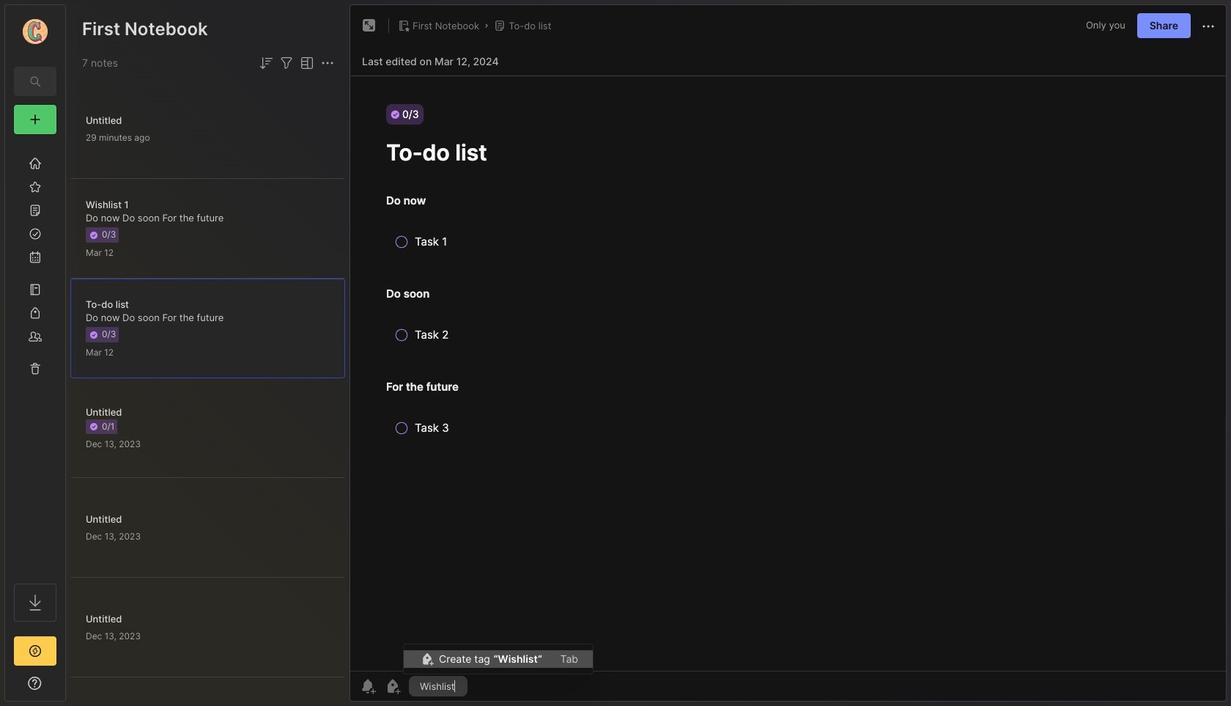 Task type: describe. For each thing, give the bounding box(es) containing it.
Account field
[[5, 17, 65, 46]]

add filters image
[[278, 54, 295, 72]]

Add filters field
[[278, 54, 295, 72]]

main element
[[0, 0, 70, 706]]

account image
[[23, 19, 48, 44]]

Note Editor text field
[[350, 76, 1227, 671]]

click to expand image
[[64, 679, 75, 696]]

0 horizontal spatial more actions image
[[319, 54, 337, 72]]



Task type: locate. For each thing, give the bounding box(es) containing it.
more actions image
[[1200, 17, 1218, 35], [319, 54, 337, 72]]

More actions field
[[1200, 16, 1218, 35], [319, 54, 337, 72]]

1 horizontal spatial more actions field
[[1200, 16, 1218, 35]]

add tag image
[[384, 677, 402, 695]]

WHAT'S NEW field
[[5, 672, 65, 695]]

1 vertical spatial more actions image
[[319, 54, 337, 72]]

1 horizontal spatial more actions image
[[1200, 17, 1218, 35]]

1 vertical spatial more actions field
[[319, 54, 337, 72]]

0 vertical spatial more actions field
[[1200, 16, 1218, 35]]

expand note image
[[361, 17, 378, 34]]

Sort options field
[[257, 54, 275, 72]]

0 vertical spatial more actions image
[[1200, 17, 1218, 35]]

tree inside main element
[[5, 143, 65, 570]]

upgrade image
[[26, 642, 44, 660]]

View options field
[[295, 54, 316, 72]]

add a reminder image
[[359, 677, 377, 695]]

note window element
[[350, 4, 1227, 702]]

tree
[[5, 143, 65, 570]]

home image
[[28, 156, 43, 171]]

more actions field inside note window 'element'
[[1200, 16, 1218, 35]]

edit search image
[[26, 73, 44, 90]]

0 horizontal spatial more actions field
[[319, 54, 337, 72]]



Task type: vqa. For each thing, say whether or not it's contained in the screenshot.
Upgrade Image
yes



